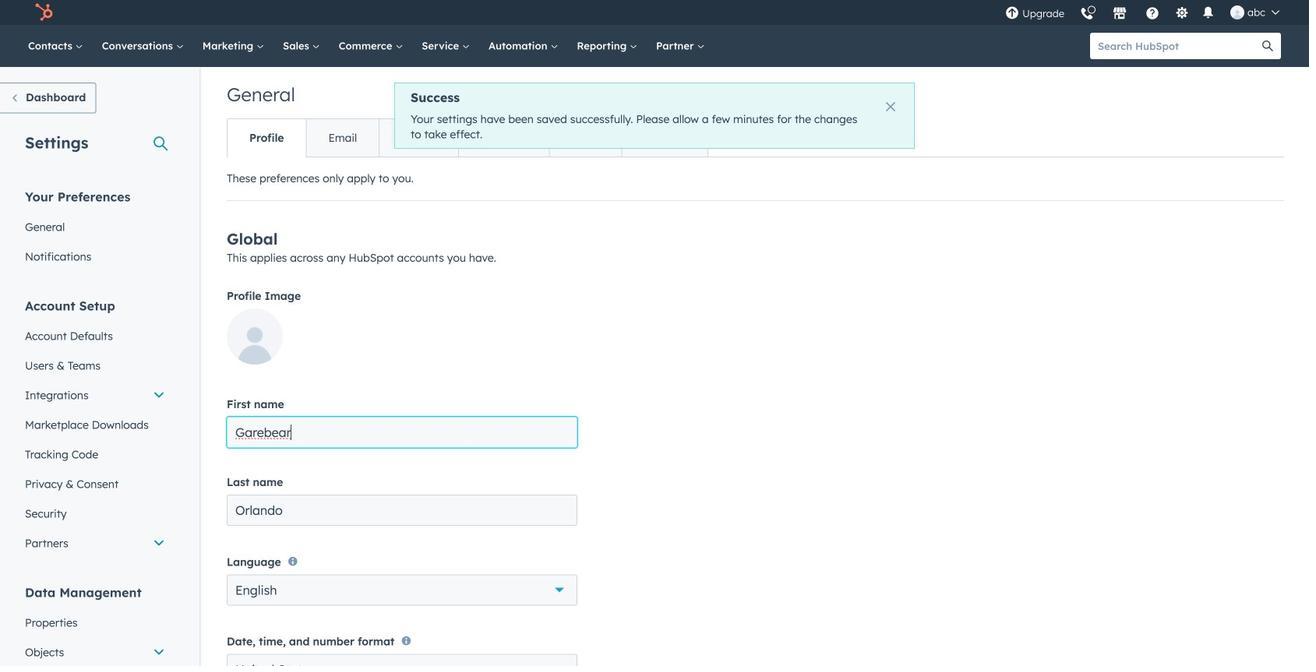 Task type: locate. For each thing, give the bounding box(es) containing it.
alert
[[394, 83, 915, 149]]

menu
[[997, 0, 1290, 25]]

None text field
[[227, 417, 577, 448], [227, 495, 577, 526], [227, 417, 577, 448], [227, 495, 577, 526]]

data management element
[[16, 584, 175, 666]]

marketplaces image
[[1113, 7, 1127, 21]]

navigation
[[227, 118, 708, 157]]



Task type: describe. For each thing, give the bounding box(es) containing it.
gary orlando image
[[1230, 5, 1244, 19]]

close image
[[886, 102, 895, 111]]

account setup element
[[16, 297, 175, 558]]

Search HubSpot search field
[[1090, 33, 1255, 59]]

your preferences element
[[16, 188, 175, 272]]



Task type: vqa. For each thing, say whether or not it's contained in the screenshot.
campaigns—all
no



